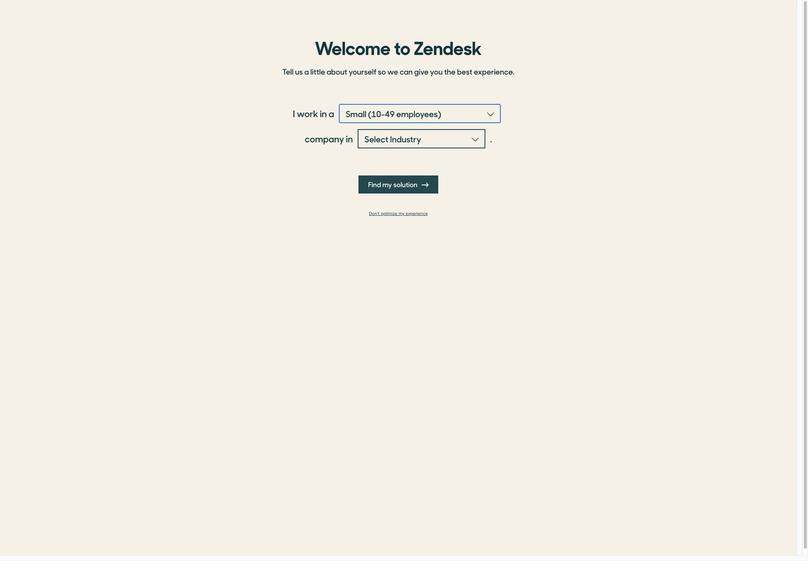 Task type: locate. For each thing, give the bounding box(es) containing it.
little
[[310, 66, 325, 77]]

don't
[[369, 211, 380, 217]]

1 vertical spatial a
[[329, 107, 334, 120]]

i
[[293, 107, 295, 120]]

a right us
[[304, 66, 309, 77]]

can
[[400, 66, 413, 77]]

my right find in the left top of the page
[[382, 180, 392, 189]]

a
[[304, 66, 309, 77], [329, 107, 334, 120]]

company in
[[305, 132, 353, 145]]

in
[[320, 107, 327, 120], [346, 132, 353, 145]]

don't optimize my experience link
[[278, 211, 519, 217]]

tell
[[282, 66, 294, 77]]

0 horizontal spatial a
[[304, 66, 309, 77]]

the
[[444, 66, 456, 77]]

0 horizontal spatial my
[[382, 180, 392, 189]]

don't optimize my experience
[[369, 211, 428, 217]]

my
[[382, 180, 392, 189], [399, 211, 405, 217]]

0 vertical spatial my
[[382, 180, 392, 189]]

.
[[490, 132, 492, 145]]

1 vertical spatial in
[[346, 132, 353, 145]]

us
[[295, 66, 303, 77]]

about
[[327, 66, 347, 77]]

work
[[297, 107, 318, 120]]

experience.
[[474, 66, 515, 77]]

my right optimize on the left of the page
[[399, 211, 405, 217]]

in right work
[[320, 107, 327, 120]]

to
[[394, 34, 410, 60]]

find
[[368, 180, 381, 189]]

a right work
[[329, 107, 334, 120]]

0 vertical spatial in
[[320, 107, 327, 120]]

tell us a little about yourself so we can give you the best experience.
[[282, 66, 515, 77]]

in right company
[[346, 132, 353, 145]]

1 vertical spatial my
[[399, 211, 405, 217]]

solution
[[393, 180, 418, 189]]



Task type: describe. For each thing, give the bounding box(es) containing it.
best
[[457, 66, 472, 77]]

welcome
[[315, 34, 391, 60]]

find     my solution
[[368, 180, 419, 189]]

my inside "button"
[[382, 180, 392, 189]]

0 vertical spatial a
[[304, 66, 309, 77]]

optimize
[[381, 211, 398, 217]]

experience
[[406, 211, 428, 217]]

we
[[388, 66, 398, 77]]

1 horizontal spatial my
[[399, 211, 405, 217]]

find     my solution button
[[358, 176, 439, 194]]

1 horizontal spatial in
[[346, 132, 353, 145]]

0 horizontal spatial in
[[320, 107, 327, 120]]

yourself
[[349, 66, 377, 77]]

zendesk
[[414, 34, 482, 60]]

1 horizontal spatial a
[[329, 107, 334, 120]]

welcome to zendesk
[[315, 34, 482, 60]]

i work in a
[[293, 107, 334, 120]]

arrow right image
[[422, 182, 429, 188]]

company
[[305, 132, 344, 145]]

you
[[430, 66, 443, 77]]

so
[[378, 66, 386, 77]]

give
[[414, 66, 429, 77]]



